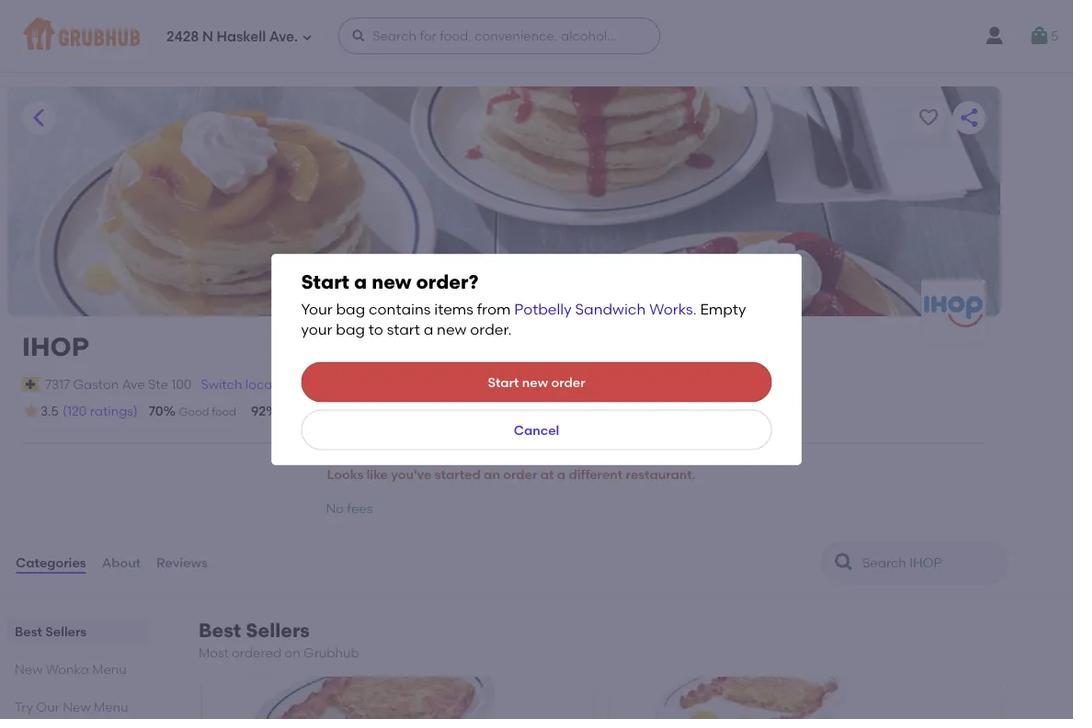 Task type: locate. For each thing, give the bounding box(es) containing it.
best inside tab
[[15, 623, 42, 639]]

started
[[435, 467, 481, 483]]

on
[[285, 645, 301, 661]]

70
[[149, 403, 163, 419]]

menu right wonka
[[92, 661, 127, 677]]

best sellers most ordered on grubhub
[[199, 619, 359, 661]]

(120 ratings)
[[62, 403, 138, 419]]

categories
[[16, 555, 86, 570]]

best up new wonka menu
[[15, 623, 42, 639]]

correct
[[411, 405, 452, 419]]

0 horizontal spatial a
[[354, 270, 367, 293]]

grubhub
[[304, 645, 359, 661]]

bag left to
[[336, 321, 365, 339]]

2 horizontal spatial new
[[522, 374, 548, 390]]

bag
[[336, 300, 365, 318], [336, 321, 365, 339]]

you've
[[391, 467, 432, 483]]

sellers up wonka
[[45, 623, 87, 639]]

new inside "tab"
[[15, 661, 43, 677]]

order left at
[[503, 467, 538, 483]]

potbelly
[[514, 300, 572, 318]]

haskell
[[217, 29, 266, 45]]

sellers inside best sellers most ordered on grubhub
[[246, 619, 310, 642]]

0 horizontal spatial best
[[15, 623, 42, 639]]

0 horizontal spatial new
[[15, 661, 43, 677]]

menu
[[92, 661, 127, 677], [94, 699, 128, 714]]

sellers
[[246, 619, 310, 642], [45, 623, 87, 639]]

from
[[477, 300, 511, 318]]

sellers for best sellers most ordered on grubhub
[[246, 619, 310, 642]]

delivery
[[327, 405, 369, 419]]

wonka
[[46, 661, 89, 677]]

our
[[36, 699, 60, 714]]

new right our
[[63, 699, 91, 714]]

start a new order?
[[301, 270, 479, 293]]

star icon image
[[22, 402, 40, 421]]

looks like you've started an order at a different restaurant. button
[[326, 455, 697, 495]]

2 horizontal spatial order
[[551, 374, 586, 390]]

start
[[301, 270, 350, 293], [488, 374, 519, 390]]

your
[[301, 321, 332, 339]]

sellers inside tab
[[45, 623, 87, 639]]

start inside button
[[488, 374, 519, 390]]

order inside button
[[503, 467, 538, 483]]

2 vertical spatial a
[[557, 467, 566, 483]]

5 button
[[1029, 19, 1059, 52]]

switch location
[[201, 376, 297, 392]]

caret left icon image
[[28, 107, 50, 129]]

new up try
[[15, 661, 43, 677]]

0 vertical spatial new
[[372, 270, 412, 293]]

2 bag from the top
[[336, 321, 365, 339]]

best sellers
[[15, 623, 87, 639]]

order right correct
[[455, 405, 483, 419]]

search icon image
[[833, 552, 855, 574]]

best for best sellers
[[15, 623, 42, 639]]

location
[[245, 376, 297, 392]]

1 horizontal spatial new
[[63, 699, 91, 714]]

1 horizontal spatial start
[[488, 374, 519, 390]]

cancel
[[514, 422, 560, 438]]

1 vertical spatial bag
[[336, 321, 365, 339]]

menu inside new wonka menu "tab"
[[92, 661, 127, 677]]

2 vertical spatial new
[[522, 374, 548, 390]]

empty
[[700, 300, 746, 318]]

7317 gaston ave ste 100
[[45, 376, 192, 392]]

best
[[199, 619, 241, 642], [15, 623, 42, 639]]

start down 'order.'
[[488, 374, 519, 390]]

time
[[300, 405, 324, 419]]

at
[[541, 467, 554, 483]]

best up most
[[199, 619, 241, 642]]

1 vertical spatial a
[[424, 321, 434, 339]]

1 vertical spatial start
[[488, 374, 519, 390]]

your bag contains items from potbelly sandwich works .
[[301, 300, 697, 318]]

0 vertical spatial bag
[[336, 300, 365, 318]]

ratings)
[[90, 403, 138, 419]]

ave
[[122, 376, 145, 392]]

categories button
[[15, 529, 87, 596]]

ihop logo image
[[922, 280, 986, 344]]

gaston
[[73, 376, 119, 392]]

7317
[[45, 376, 70, 392]]

order up cancel in the bottom of the page
[[551, 374, 586, 390]]

0 horizontal spatial start
[[301, 270, 350, 293]]

2 horizontal spatial a
[[557, 467, 566, 483]]

new up contains at the top of page
[[372, 270, 412, 293]]

new down items
[[437, 321, 467, 339]]

most
[[199, 645, 229, 661]]

0 horizontal spatial sellers
[[45, 623, 87, 639]]

1 vertical spatial new
[[437, 321, 467, 339]]

start up your
[[301, 270, 350, 293]]

svg image
[[1029, 25, 1051, 47], [302, 32, 313, 43]]

start
[[387, 321, 420, 339]]

2 vertical spatial order
[[503, 467, 538, 483]]

fees
[[347, 500, 373, 516]]

menu down new wonka menu "tab"
[[94, 699, 128, 714]]

looks
[[327, 467, 364, 483]]

ste
[[148, 376, 168, 392]]

1 horizontal spatial new
[[437, 321, 467, 339]]

a inside "looks like you've started an order at a different restaurant." button
[[557, 467, 566, 483]]

1 horizontal spatial best
[[199, 619, 241, 642]]

order
[[551, 374, 586, 390], [455, 405, 483, 419], [503, 467, 538, 483]]

sellers up on
[[246, 619, 310, 642]]

1 horizontal spatial order
[[503, 467, 538, 483]]

new
[[372, 270, 412, 293], [437, 321, 467, 339], [522, 374, 548, 390]]

ave.
[[269, 29, 298, 45]]

71
[[383, 403, 395, 419]]

to
[[369, 321, 383, 339]]

new
[[15, 661, 43, 677], [63, 699, 91, 714]]

about button
[[101, 529, 142, 596]]

new up cancel in the bottom of the page
[[522, 374, 548, 390]]

best inside best sellers most ordered on grubhub
[[199, 619, 241, 642]]

1 horizontal spatial svg image
[[1029, 25, 1051, 47]]

bag right your
[[336, 300, 365, 318]]

bag inside empty your bag to start a new order.
[[336, 321, 365, 339]]

0 vertical spatial new
[[15, 661, 43, 677]]

3.5
[[40, 403, 59, 419]]

0 vertical spatial start
[[301, 270, 350, 293]]

0 vertical spatial menu
[[92, 661, 127, 677]]

cancel button
[[301, 410, 772, 450]]

1 horizontal spatial a
[[424, 321, 434, 339]]

1 vertical spatial order
[[455, 405, 483, 419]]

good
[[179, 405, 209, 419]]

1 vertical spatial new
[[63, 699, 91, 714]]

a
[[354, 270, 367, 293], [424, 321, 434, 339], [557, 467, 566, 483]]

contains
[[369, 300, 431, 318]]

1 vertical spatial menu
[[94, 699, 128, 714]]

subscription pass image
[[22, 377, 41, 392]]

1 horizontal spatial sellers
[[246, 619, 310, 642]]

7317 gaston ave ste 100 button
[[44, 374, 193, 395]]

0 vertical spatial order
[[551, 374, 586, 390]]

.
[[693, 300, 697, 318]]



Task type: vqa. For each thing, say whether or not it's contained in the screenshot.
results
no



Task type: describe. For each thing, give the bounding box(es) containing it.
ihop
[[22, 332, 89, 362]]

Search IHOP search field
[[861, 554, 1002, 572]]

ordered
[[232, 645, 282, 661]]

new wonka menu
[[15, 661, 127, 677]]

2428 n haskell ave.
[[166, 29, 298, 45]]

good food
[[179, 405, 236, 419]]

best sellers tab
[[15, 621, 144, 641]]

reviews button
[[156, 529, 209, 596]]

menu inside try our new menu items
[[94, 699, 128, 714]]

order?
[[416, 270, 479, 293]]

0 vertical spatial a
[[354, 270, 367, 293]]

items
[[15, 718, 49, 719]]

2428
[[166, 29, 199, 45]]

start new order
[[488, 374, 586, 390]]

share icon image
[[959, 107, 981, 129]]

food
[[212, 405, 236, 419]]

on time delivery
[[282, 405, 369, 419]]

sellers for best sellers
[[45, 623, 87, 639]]

start for start a new order?
[[301, 270, 350, 293]]

your
[[301, 300, 333, 318]]

new wonka menu tab
[[15, 659, 144, 678]]

start for start new order
[[488, 374, 519, 390]]

5
[[1051, 28, 1059, 44]]

about
[[102, 555, 141, 570]]

0 horizontal spatial svg image
[[302, 32, 313, 43]]

no
[[326, 500, 344, 516]]

no fees
[[326, 500, 373, 516]]

start new order button
[[301, 362, 772, 402]]

svg image inside 5 button
[[1029, 25, 1051, 47]]

best for best sellers most ordered on grubhub
[[199, 619, 241, 642]]

main navigation navigation
[[0, 0, 1074, 72]]

92
[[251, 403, 266, 419]]

try
[[15, 699, 33, 714]]

switch
[[201, 376, 242, 392]]

n
[[202, 29, 213, 45]]

0 horizontal spatial order
[[455, 405, 483, 419]]

new inside try our new menu items
[[63, 699, 91, 714]]

0 horizontal spatial new
[[372, 270, 412, 293]]

new inside button
[[522, 374, 548, 390]]

order.
[[470, 321, 512, 339]]

sandwich
[[575, 300, 646, 318]]

a inside empty your bag to start a new order.
[[424, 321, 434, 339]]

try our new menu items
[[15, 699, 128, 719]]

switch location button
[[200, 374, 298, 395]]

items
[[434, 300, 474, 318]]

save this restaurant image
[[918, 107, 940, 129]]

restaurant.
[[626, 467, 696, 483]]

100
[[171, 376, 192, 392]]

1 bag from the top
[[336, 300, 365, 318]]

looks like you've started an order at a different restaurant.
[[327, 467, 696, 483]]

new inside empty your bag to start a new order.
[[437, 321, 467, 339]]

empty your bag to start a new order.
[[301, 300, 746, 339]]

svg image
[[352, 29, 366, 43]]

save this restaurant button
[[913, 101, 946, 134]]

reviews
[[156, 555, 208, 570]]

on
[[282, 405, 298, 419]]

works
[[650, 300, 693, 318]]

like
[[367, 467, 388, 483]]

an
[[484, 467, 500, 483]]

order inside button
[[551, 374, 586, 390]]

correct order
[[411, 405, 483, 419]]

try our new menu items tab
[[15, 697, 144, 719]]

(120
[[62, 403, 87, 419]]

different
[[569, 467, 623, 483]]



